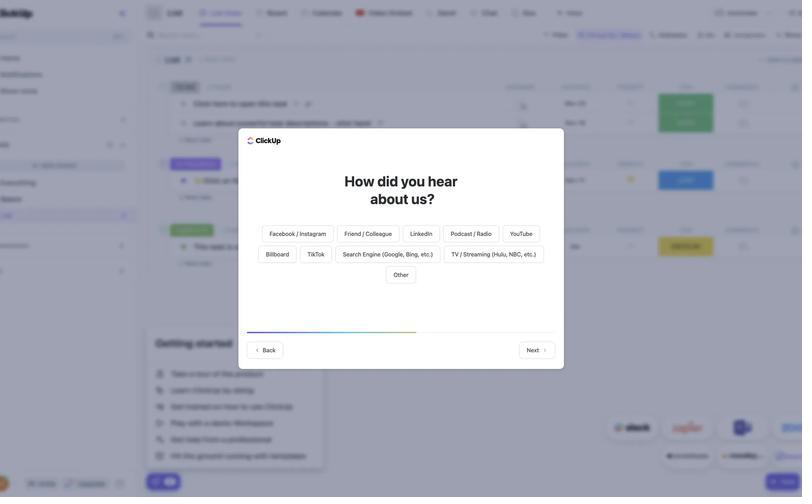Task type: vqa. For each thing, say whether or not it's contained in the screenshot.
left etc.)
yes



Task type: locate. For each thing, give the bounding box(es) containing it.
etc.)
[[421, 251, 433, 257], [524, 251, 536, 257]]

/ right facebook
[[296, 230, 298, 237]]

/ right friend
[[362, 230, 364, 237]]

etc.) right the nbc,
[[524, 251, 536, 257]]

streaming
[[463, 251, 490, 257]]

friend / colleague
[[344, 230, 392, 237]]

billboard
[[266, 251, 289, 257]]

friend / colleague button
[[337, 225, 399, 242]]

back button
[[247, 342, 283, 359]]

about
[[370, 190, 408, 207]]

you
[[401, 172, 425, 189]]

linkedin button
[[403, 225, 440, 242]]

1 horizontal spatial etc.)
[[524, 251, 536, 257]]

/ right tv
[[460, 251, 462, 257]]

youtube
[[510, 230, 532, 237]]

did
[[377, 172, 398, 189]]

/ left radio
[[474, 230, 475, 237]]

how did you hear about us?
[[345, 172, 458, 207]]

/
[[296, 230, 298, 237], [362, 230, 364, 237], [474, 230, 475, 237], [460, 251, 462, 257]]

2 etc.) from the left
[[524, 251, 536, 257]]

clickup logo image
[[247, 137, 281, 145]]

podcast
[[451, 230, 472, 237]]

/ for podcast
[[474, 230, 475, 237]]

/ for tv
[[460, 251, 462, 257]]

us?
[[411, 190, 435, 207]]

tiktok
[[307, 251, 325, 257]]

(google,
[[382, 251, 405, 257]]

(hulu,
[[492, 251, 508, 257]]

search
[[343, 251, 361, 257]]

friend
[[344, 230, 361, 237]]

etc.) right bing,
[[421, 251, 433, 257]]

1 etc.) from the left
[[421, 251, 433, 257]]

next button
[[519, 342, 555, 359]]

podcast / radio button
[[443, 225, 499, 242]]

0 horizontal spatial etc.)
[[421, 251, 433, 257]]



Task type: describe. For each thing, give the bounding box(es) containing it.
nbc,
[[509, 251, 523, 257]]

tv / streaming (hulu, nbc, etc.)
[[451, 251, 536, 257]]

colleague
[[366, 230, 392, 237]]

other
[[394, 272, 409, 278]]

instagram
[[300, 230, 326, 237]]

next
[[527, 347, 539, 353]]

hear
[[428, 172, 458, 189]]

facebook / instagram button
[[262, 225, 333, 242]]

other button
[[386, 266, 416, 283]]

bing,
[[406, 251, 419, 257]]

billboard button
[[258, 246, 297, 263]]

facebook / instagram
[[270, 230, 326, 237]]

linkedin
[[410, 230, 432, 237]]

tv / streaming (hulu, nbc, etc.) button
[[444, 246, 544, 263]]

facebook
[[270, 230, 295, 237]]

radio
[[477, 230, 492, 237]]

etc.) inside button
[[524, 251, 536, 257]]

search engine (google, bing, etc.) button
[[336, 246, 440, 263]]

etc.) inside button
[[421, 251, 433, 257]]

/ for facebook
[[296, 230, 298, 237]]

how
[[345, 172, 374, 189]]

youtube button
[[503, 225, 540, 242]]

/ for friend
[[362, 230, 364, 237]]

back
[[263, 347, 276, 353]]

search engine (google, bing, etc.)
[[343, 251, 433, 257]]

engine
[[363, 251, 381, 257]]

tiktok button
[[300, 246, 332, 263]]

tv
[[451, 251, 459, 257]]

podcast / radio
[[451, 230, 492, 237]]



